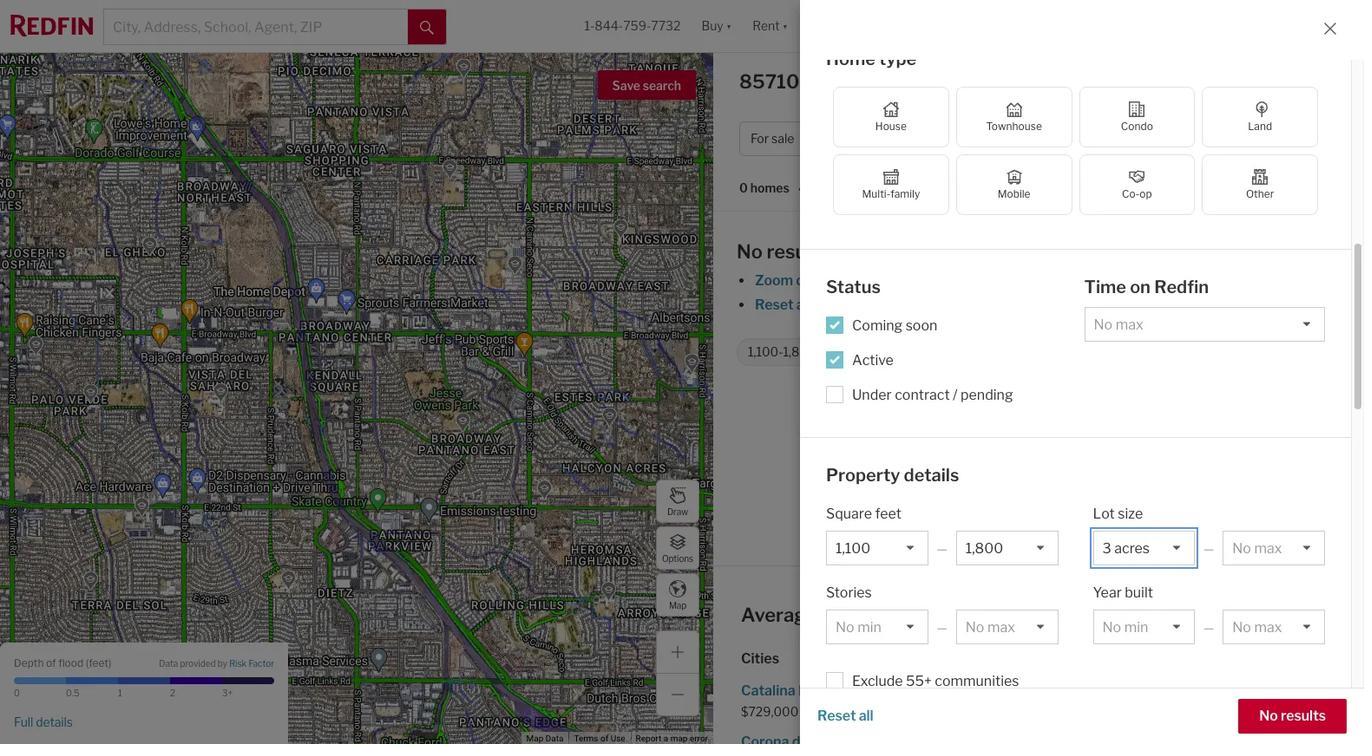 Task type: vqa. For each thing, say whether or not it's contained in the screenshot.
Under on the bottom of the page
yes



Task type: locate. For each thing, give the bounding box(es) containing it.
for up reset all on the right of the page
[[846, 683, 865, 700]]

map
[[669, 600, 687, 611], [527, 735, 544, 744]]

homes for catalina homes for sale $729,000
[[799, 683, 843, 700]]

1 horizontal spatial 0
[[740, 181, 748, 196]]

0 vertical spatial home type
[[826, 48, 917, 69]]

homes inside catalina homes for sale $729,000
[[799, 683, 843, 700]]

1,100-
[[748, 345, 784, 360]]

property details
[[826, 465, 960, 486]]

1 horizontal spatial sale
[[868, 683, 894, 700]]

average
[[741, 604, 817, 627]]

terms of use link
[[574, 735, 626, 744]]

1 horizontal spatial •
[[1240, 131, 1244, 146]]

1 vertical spatial type
[[964, 131, 989, 146]]

homes up reset all on the right of the page
[[799, 683, 843, 700]]

1 horizontal spatial results
[[1281, 708, 1327, 725]]

1 vertical spatial feet
[[89, 657, 109, 670]]

feet right flood at the bottom left of the page
[[89, 657, 109, 670]]

type
[[879, 48, 917, 69], [964, 131, 989, 146]]

1 vertical spatial home
[[927, 131, 961, 146]]

0 horizontal spatial 0
[[14, 688, 20, 699]]

0 vertical spatial details
[[904, 465, 960, 486]]

1 horizontal spatial reset
[[818, 708, 856, 725]]

1 horizontal spatial no results
[[1260, 708, 1327, 725]]

data provided by risk factor
[[159, 659, 274, 670]]

0
[[740, 181, 748, 196], [14, 688, 20, 699]]

square
[[826, 506, 873, 523]]

home type down sale
[[927, 131, 989, 146]]

feet right square
[[876, 506, 902, 523]]

filters inside button
[[1203, 131, 1237, 146]]

mobile
[[998, 188, 1031, 201]]

2 horizontal spatial of
[[953, 297, 966, 313]]

55+
[[906, 674, 932, 690]]

of
[[953, 297, 966, 313], [46, 657, 56, 670], [601, 735, 609, 744]]

— for lot size
[[1204, 542, 1215, 557]]

1 horizontal spatial 2
[[1246, 131, 1254, 146]]

filters
[[1203, 131, 1237, 146], [814, 297, 853, 313], [1001, 297, 1039, 313]]

0 vertical spatial type
[[879, 48, 917, 69]]

az
[[808, 70, 836, 93], [1050, 604, 1077, 627]]

details right full
[[36, 715, 73, 730]]

1 horizontal spatial map
[[669, 600, 687, 611]]

soon
[[906, 317, 938, 334]]

0 horizontal spatial reset
[[755, 297, 794, 313]]

filters left the or at the top right of the page
[[814, 297, 853, 313]]

market
[[1235, 76, 1283, 92]]

0 horizontal spatial type
[[879, 48, 917, 69]]

0 horizontal spatial data
[[159, 659, 178, 670]]

reset down the zoom
[[755, 297, 794, 313]]

on
[[1130, 277, 1151, 298]]

zoom out button
[[754, 273, 819, 289]]

85710, up cities heading
[[982, 604, 1046, 627]]

/ left pending
[[953, 387, 958, 403]]

catalina
[[741, 683, 796, 700]]

1 vertical spatial no results
[[1260, 708, 1327, 725]]

0 up full
[[14, 688, 20, 699]]

depth of flood ( feet )
[[14, 657, 112, 670]]

0 vertical spatial 0
[[740, 181, 748, 196]]

0 horizontal spatial /
[[953, 387, 958, 403]]

1 horizontal spatial for
[[908, 70, 934, 93]]

data left provided at the left bottom of page
[[159, 659, 178, 670]]

results
[[767, 240, 830, 263], [1281, 708, 1327, 725]]

1 horizontal spatial home type
[[927, 131, 989, 146]]

2 horizontal spatial for
[[1137, 683, 1156, 700]]

0 vertical spatial no results
[[737, 240, 830, 263]]

0 vertical spatial /
[[1072, 131, 1076, 146]]

coming
[[853, 317, 903, 334]]

homes right tucson
[[1090, 683, 1134, 700]]

a
[[664, 735, 669, 744]]

0 horizontal spatial filters
[[814, 297, 853, 313]]

0 vertical spatial feet
[[876, 506, 902, 523]]

sale inside catalina homes for sale $729,000
[[868, 683, 894, 700]]

2 horizontal spatial sale
[[1159, 683, 1185, 700]]

Multi-family checkbox
[[833, 155, 950, 215]]

• for homes
[[799, 182, 802, 197]]

homes down "for sale"
[[751, 181, 790, 196]]

1 vertical spatial results
[[1281, 708, 1327, 725]]

0 horizontal spatial results
[[767, 240, 830, 263]]

filters right all
[[1203, 131, 1237, 146]]

feet
[[876, 506, 902, 523], [89, 657, 109, 670]]

0 vertical spatial reset
[[755, 297, 794, 313]]

1 vertical spatial map
[[527, 735, 544, 744]]

1 vertical spatial 0
[[14, 688, 20, 699]]

ad region
[[723, 451, 1355, 530]]

details right property
[[904, 465, 960, 486]]

full details
[[14, 715, 73, 730]]

filters right "your"
[[1001, 297, 1039, 313]]

list box
[[1085, 307, 1326, 342], [826, 531, 929, 566], [957, 531, 1059, 566], [1093, 531, 1196, 566], [1223, 531, 1326, 566], [826, 610, 929, 645], [957, 610, 1059, 645], [1093, 610, 1196, 645], [1223, 610, 1326, 645]]

0 horizontal spatial sale
[[772, 131, 795, 146]]

2 horizontal spatial filters
[[1203, 131, 1237, 146]]

1 horizontal spatial type
[[964, 131, 989, 146]]

data
[[159, 659, 178, 670], [546, 735, 564, 744]]

below
[[1042, 297, 1081, 313]]

0 homes • sort recommended
[[740, 181, 930, 197]]

all down the exclude on the bottom of the page
[[859, 708, 874, 725]]

1 vertical spatial details
[[36, 715, 73, 730]]

1 vertical spatial az
[[1050, 604, 1077, 627]]

0 inside "0 homes • sort recommended"
[[740, 181, 748, 196]]

0 vertical spatial 2
[[1246, 131, 1254, 146]]

• left land
[[1240, 131, 1244, 146]]

House checkbox
[[833, 87, 950, 148]]

of left flood at the bottom left of the page
[[46, 657, 56, 670]]

type up homes
[[879, 48, 917, 69]]

map down options
[[669, 600, 687, 611]]

— for square feet
[[937, 542, 948, 557]]

• inside button
[[1240, 131, 1244, 146]]

data left terms
[[546, 735, 564, 744]]

homes inside "0 homes • sort recommended"
[[751, 181, 790, 196]]

exclude
[[853, 674, 903, 690]]

0 horizontal spatial for
[[846, 683, 865, 700]]

map inside button
[[527, 735, 544, 744]]

1 horizontal spatial 85710,
[[982, 604, 1046, 627]]

of right one
[[953, 297, 966, 313]]

details inside button
[[36, 715, 73, 730]]

tucson
[[1039, 683, 1087, 700]]

cities heading
[[741, 650, 1337, 669]]

no
[[737, 240, 763, 263], [1260, 708, 1279, 725]]

map left terms
[[527, 735, 544, 744]]

—
[[937, 542, 948, 557], [1204, 542, 1215, 557], [937, 621, 948, 636], [1204, 621, 1215, 636]]

0 vertical spatial •
[[1240, 131, 1244, 146]]

2 right 1
[[170, 688, 175, 699]]

/
[[1072, 131, 1076, 146], [953, 387, 958, 403]]

1 vertical spatial 2
[[170, 688, 175, 699]]

sale
[[938, 70, 978, 93]]

family
[[891, 188, 921, 201]]

0 horizontal spatial of
[[46, 657, 56, 670]]

map data
[[527, 735, 564, 744]]

remove
[[873, 297, 922, 313]]

1 horizontal spatial of
[[601, 735, 609, 744]]

for for tucson homes for sale
[[1137, 683, 1156, 700]]

exclude 55+ communities
[[853, 674, 1020, 690]]

1 horizontal spatial details
[[904, 465, 960, 486]]

2 up other option
[[1246, 131, 1254, 146]]

1-
[[585, 19, 595, 33]]

redfin
[[1155, 277, 1209, 298]]

see
[[1100, 297, 1124, 313]]

0 vertical spatial az
[[808, 70, 836, 93]]

0 horizontal spatial home
[[826, 48, 876, 69]]

Other checkbox
[[1203, 155, 1319, 215]]

0 vertical spatial home
[[826, 48, 876, 69]]

Condo checkbox
[[1080, 87, 1196, 148]]

for left sale
[[908, 70, 934, 93]]

0.5
[[66, 688, 79, 699]]

recommended button
[[839, 180, 944, 197]]

0 horizontal spatial no
[[737, 240, 763, 263]]

all
[[1185, 131, 1200, 146]]

map button
[[656, 574, 700, 617]]

for
[[908, 70, 934, 93], [846, 683, 865, 700], [1137, 683, 1156, 700]]

type inside home type "button"
[[964, 131, 989, 146]]

1 vertical spatial •
[[799, 182, 802, 197]]

1 horizontal spatial /
[[1072, 131, 1076, 146]]

to
[[1084, 297, 1098, 313]]

all filters • 2 button
[[1153, 122, 1265, 156]]

type up mobile checkbox
[[964, 131, 989, 146]]

baths
[[1079, 131, 1112, 146]]

2 vertical spatial of
[[601, 735, 609, 744]]

of inside zoom out reset all filters or remove one of your filters below to see more homes
[[953, 297, 966, 313]]

reset down the exclude on the bottom of the page
[[818, 708, 856, 725]]

all inside zoom out reset all filters or remove one of your filters below to see more homes
[[797, 297, 811, 313]]

no results inside button
[[1260, 708, 1327, 725]]

1 vertical spatial of
[[46, 657, 56, 670]]

1 vertical spatial home type
[[927, 131, 989, 146]]

1 horizontal spatial no
[[1260, 708, 1279, 725]]

homes
[[840, 70, 904, 93]]

1 vertical spatial 85710,
[[982, 604, 1046, 627]]

map inside button
[[669, 600, 687, 611]]

1 horizontal spatial home
[[927, 131, 961, 146]]

0 vertical spatial of
[[953, 297, 966, 313]]

Mobile checkbox
[[957, 155, 1073, 215]]

pending
[[961, 387, 1014, 403]]

/ inside button
[[1072, 131, 1076, 146]]

1 horizontal spatial data
[[546, 735, 564, 744]]

1 horizontal spatial az
[[1050, 604, 1077, 627]]

0 vertical spatial data
[[159, 659, 178, 670]]

1 horizontal spatial all
[[859, 708, 874, 725]]

of left the use
[[601, 735, 609, 744]]

home up 85710, az homes for sale
[[826, 48, 876, 69]]

cities
[[741, 651, 780, 668]]

0 vertical spatial 85710,
[[740, 70, 804, 93]]

1 vertical spatial all
[[859, 708, 874, 725]]

contract
[[895, 387, 950, 403]]

homes right more at the top
[[1164, 297, 1208, 313]]

1 vertical spatial data
[[546, 735, 564, 744]]

risk factor link
[[229, 659, 274, 671]]

— for stories
[[937, 621, 948, 636]]

2
[[1246, 131, 1254, 146], [170, 688, 175, 699]]

/ right beds
[[1072, 131, 1076, 146]]

0 horizontal spatial feet
[[89, 657, 109, 670]]

details
[[904, 465, 960, 486], [36, 715, 73, 730]]

0 vertical spatial all
[[797, 297, 811, 313]]

home right the house
[[927, 131, 961, 146]]

0 horizontal spatial 2
[[170, 688, 175, 699]]

reset inside zoom out reset all filters or remove one of your filters below to see more homes
[[755, 297, 794, 313]]

for inside catalina homes for sale $729,000
[[846, 683, 865, 700]]

full
[[14, 715, 33, 730]]

coming soon
[[853, 317, 938, 334]]

built
[[1125, 585, 1154, 602]]

map for map
[[669, 600, 687, 611]]

option group containing house
[[833, 87, 1319, 215]]

average home prices near 85710, az
[[741, 604, 1077, 627]]

az up cities heading
[[1050, 604, 1077, 627]]

1,800
[[784, 345, 817, 360]]

az left homes
[[808, 70, 836, 93]]

1 vertical spatial reset
[[818, 708, 856, 725]]

save
[[613, 78, 641, 93]]

0 horizontal spatial map
[[527, 735, 544, 744]]

Townhouse checkbox
[[957, 87, 1073, 148]]

0 horizontal spatial home type
[[826, 48, 917, 69]]

1
[[118, 688, 122, 699]]

recommended
[[842, 181, 930, 196]]

details for full details
[[36, 715, 73, 730]]

• inside "0 homes • sort recommended"
[[799, 182, 802, 197]]

homes for tucson homes for sale
[[1090, 683, 1134, 700]]

0 vertical spatial map
[[669, 600, 687, 611]]

1 vertical spatial no
[[1260, 708, 1279, 725]]

85710,
[[740, 70, 804, 93], [982, 604, 1046, 627]]

multi-
[[862, 188, 891, 201]]

homes inside zoom out reset all filters or remove one of your filters below to see more homes
[[1164, 297, 1208, 313]]

all down out
[[797, 297, 811, 313]]

0 horizontal spatial •
[[799, 182, 802, 197]]

home
[[821, 604, 873, 627]]

• left sort on the top of the page
[[799, 182, 802, 197]]

sale
[[772, 131, 795, 146], [868, 683, 894, 700], [1159, 683, 1185, 700]]

for right tucson
[[1137, 683, 1156, 700]]

0 vertical spatial results
[[767, 240, 830, 263]]

Land checkbox
[[1203, 87, 1319, 148]]

0 down for sale button
[[740, 181, 748, 196]]

no results
[[737, 240, 830, 263], [1260, 708, 1327, 725]]

home type up homes
[[826, 48, 917, 69]]

0 horizontal spatial all
[[797, 297, 811, 313]]

reset all button
[[818, 700, 874, 734]]

home type
[[826, 48, 917, 69], [927, 131, 989, 146]]

85710, up "for sale"
[[740, 70, 804, 93]]

0 horizontal spatial details
[[36, 715, 73, 730]]

home
[[826, 48, 876, 69], [927, 131, 961, 146]]

option group
[[833, 87, 1319, 215]]

2 inside button
[[1246, 131, 1254, 146]]

of for terms of use
[[601, 735, 609, 744]]

draw
[[668, 507, 688, 517]]



Task type: describe. For each thing, give the bounding box(es) containing it.
1,100-1,800 sq. ft.
[[748, 345, 850, 360]]

one
[[925, 297, 950, 313]]

beds / baths button
[[1029, 122, 1146, 156]]

insights
[[1286, 76, 1339, 92]]

communities
[[935, 674, 1020, 690]]

no results button
[[1239, 700, 1347, 734]]

map region
[[0, 0, 739, 745]]

(
[[86, 657, 89, 670]]

factor
[[249, 659, 274, 670]]

or
[[857, 297, 870, 313]]

provided
[[180, 659, 216, 670]]

for sale
[[751, 131, 795, 146]]

ft.
[[838, 345, 850, 360]]

3+
[[222, 688, 233, 699]]

lot
[[1093, 506, 1115, 523]]

data inside 'map data' button
[[546, 735, 564, 744]]

home type inside "button"
[[927, 131, 989, 146]]

submit search image
[[420, 21, 434, 34]]

time on redfin
[[1085, 277, 1209, 298]]

• for filters
[[1240, 131, 1244, 146]]

remove 1,100-1,800 sq. ft. image
[[861, 347, 871, 358]]

of for depth of flood ( feet )
[[46, 657, 56, 670]]

1-844-759-7732 link
[[585, 19, 681, 33]]

0 for 0 homes • sort recommended
[[740, 181, 748, 196]]

all inside button
[[859, 708, 874, 725]]

market insights link
[[1235, 56, 1339, 95]]

depth
[[14, 657, 44, 670]]

1 horizontal spatial filters
[[1001, 297, 1039, 313]]

full details button
[[14, 715, 73, 731]]

year built
[[1093, 585, 1154, 602]]

sq.
[[819, 345, 835, 360]]

0 vertical spatial no
[[737, 240, 763, 263]]

Co-op checkbox
[[1080, 155, 1196, 215]]

details for property details
[[904, 465, 960, 486]]

for for catalina homes for sale $729,000
[[846, 683, 865, 700]]

reset all
[[818, 708, 874, 725]]

more
[[1127, 297, 1161, 313]]

google image
[[4, 722, 62, 745]]

all filters • 2
[[1185, 131, 1254, 146]]

0 horizontal spatial no results
[[737, 240, 830, 263]]

search
[[643, 78, 682, 93]]

sale inside button
[[772, 131, 795, 146]]

options
[[662, 553, 694, 564]]

sale for catalina
[[868, 683, 894, 700]]

home type button
[[916, 122, 1022, 156]]

house
[[876, 120, 907, 133]]

your
[[969, 297, 998, 313]]

status
[[826, 277, 881, 298]]

multi-family
[[862, 188, 921, 201]]

0 horizontal spatial az
[[808, 70, 836, 93]]

zoom
[[755, 273, 794, 289]]

1 horizontal spatial feet
[[876, 506, 902, 523]]

results inside button
[[1281, 708, 1327, 725]]

zoom out reset all filters or remove one of your filters below to see more homes
[[755, 273, 1208, 313]]

for
[[751, 131, 769, 146]]

home inside home type "button"
[[927, 131, 961, 146]]

map
[[671, 735, 688, 744]]

tucson homes for sale
[[1039, 683, 1185, 700]]

map for map data
[[527, 735, 544, 744]]

— for year built
[[1204, 621, 1215, 636]]

size
[[1118, 506, 1144, 523]]

draw button
[[656, 480, 700, 524]]

1 vertical spatial /
[[953, 387, 958, 403]]

beds
[[1041, 131, 1070, 146]]

report
[[636, 735, 662, 744]]

reset inside button
[[818, 708, 856, 725]]

near
[[937, 604, 978, 627]]

under contract / pending
[[853, 387, 1014, 403]]

7732
[[651, 19, 681, 33]]

0 horizontal spatial 85710,
[[740, 70, 804, 93]]

under
[[853, 387, 892, 403]]

lot size
[[1093, 506, 1144, 523]]

0 for 0
[[14, 688, 20, 699]]

homes for 0 homes • sort recommended
[[751, 181, 790, 196]]

risk
[[229, 659, 247, 670]]

save search button
[[598, 70, 696, 100]]

)
[[109, 657, 112, 670]]

flood
[[58, 657, 83, 670]]

terms
[[574, 735, 599, 744]]

townhouse
[[987, 120, 1043, 133]]

844-
[[595, 19, 623, 33]]

other
[[1247, 188, 1275, 201]]

property
[[826, 465, 901, 486]]

85710, az homes for sale
[[740, 70, 978, 93]]

market insights
[[1235, 76, 1339, 92]]

save search
[[613, 78, 682, 93]]

sale for tucson
[[1159, 683, 1185, 700]]

$729,000
[[741, 705, 799, 720]]

year
[[1093, 585, 1122, 602]]

co-
[[1123, 188, 1140, 201]]

op
[[1140, 188, 1153, 201]]

out
[[796, 273, 818, 289]]

co-op
[[1123, 188, 1153, 201]]

square feet
[[826, 506, 902, 523]]

terms of use
[[574, 735, 626, 744]]

stories
[[826, 585, 872, 602]]

catalina homes for sale $729,000
[[741, 683, 894, 720]]

1-844-759-7732
[[585, 19, 681, 33]]

options button
[[656, 527, 700, 570]]

land
[[1249, 120, 1273, 133]]

no inside button
[[1260, 708, 1279, 725]]



